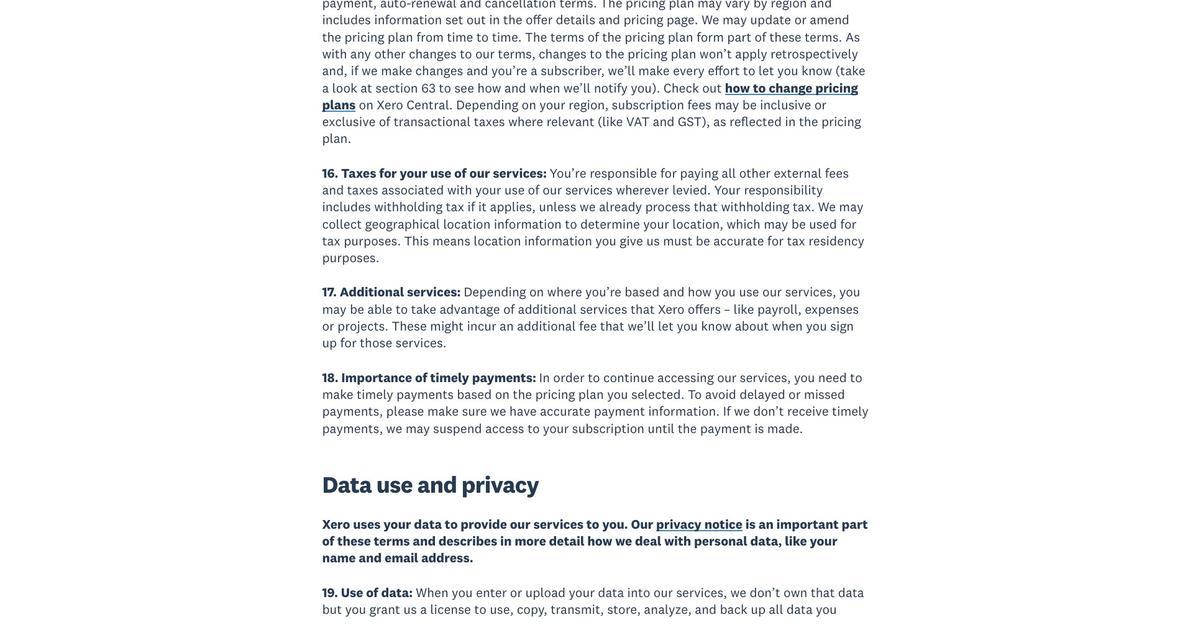 Task type: locate. For each thing, give the bounding box(es) containing it.
privacy up 'provide'
[[462, 470, 539, 499]]

fees up gst),
[[688, 96, 712, 113]]

1 vertical spatial purposes.
[[322, 249, 380, 266]]

means
[[433, 232, 471, 249]]

0 vertical spatial make
[[322, 386, 354, 403]]

additional
[[518, 301, 577, 318], [517, 318, 576, 335]]

may
[[715, 96, 740, 113], [840, 199, 864, 215], [764, 216, 789, 232], [322, 301, 347, 318], [406, 420, 430, 437]]

in down the "inclusive"
[[786, 113, 796, 130]]

your down important
[[810, 533, 838, 550]]

you up the license
[[452, 584, 473, 601]]

0 horizontal spatial payment
[[594, 403, 645, 420]]

2 horizontal spatial tax
[[787, 232, 806, 249]]

make up suspend
[[428, 403, 459, 420]]

accurate inside in order to continue accessing our services, you need to make timely payments based on the pricing plan you selected. to avoid delayed or missed payments, please make sure we have accurate payment information. if we don't receive timely payments, we may suspend access to your subscription until the payment is made.
[[540, 403, 591, 420]]

0 vertical spatial fees
[[688, 96, 712, 113]]

1 horizontal spatial services:
[[493, 165, 547, 181]]

purposes. down collect
[[322, 249, 380, 266]]

deal
[[635, 533, 662, 550]]

2 horizontal spatial timely
[[833, 403, 869, 420]]

we down you. on the bottom right of page
[[616, 533, 633, 550]]

privacy up deal
[[657, 516, 702, 533]]

is inside in order to continue accessing our services, you need to make timely payments based on the pricing plan you selected. to avoid delayed or missed payments, please make sure we have accurate payment information. if we don't receive timely payments, we may suspend access to your subscription until the payment is made.
[[755, 420, 765, 437]]

with inside is an important part of these terms and describes in more detail how we deal with personal data, like your name and email address.
[[665, 533, 692, 550]]

1 horizontal spatial in
[[786, 113, 796, 130]]

tax down 'tax.'
[[787, 232, 806, 249]]

based up we'll
[[625, 284, 660, 301]]

0 horizontal spatial like
[[734, 301, 755, 318]]

privacy
[[462, 470, 539, 499], [657, 516, 702, 533]]

0 horizontal spatial up
[[322, 335, 337, 352]]

plan
[[579, 386, 604, 403]]

1 horizontal spatial up
[[751, 601, 766, 617]]

don't inside in order to continue accessing our services, you need to make timely payments based on the pricing plan you selected. to avoid delayed or missed payments, please make sure we have accurate payment information. if we don't receive timely payments, we may suspend access to your subscription until the payment is made.
[[754, 403, 784, 420]]

data
[[414, 516, 442, 533], [598, 584, 625, 601], [839, 584, 865, 601], [787, 601, 813, 617]]

external
[[774, 165, 822, 181]]

or up use,
[[510, 584, 523, 601]]

1 vertical spatial depending
[[464, 284, 526, 301]]

where inside on xero central. depending on your region, subscription fees may be inclusive or exclusive of transactional taxes where relevant (like vat and gst), as reflected in the pricing plan.
[[509, 113, 544, 130]]

2 vertical spatial the
[[678, 420, 697, 437]]

with right deal
[[665, 533, 692, 550]]

the down the "inclusive"
[[800, 113, 819, 130]]

pricing inside on xero central. depending on your region, subscription fees may be inclusive or exclusive of transactional taxes where relevant (like vat and gst), as reflected in the pricing plan.
[[822, 113, 862, 130]]

to down the enter
[[475, 601, 487, 617]]

1 vertical spatial with
[[665, 533, 692, 550]]

of up the name
[[322, 533, 335, 550]]

plan.
[[322, 130, 352, 147]]

0 vertical spatial in
[[786, 113, 796, 130]]

1 vertical spatial subscription
[[572, 420, 645, 437]]

1 horizontal spatial xero
[[377, 96, 404, 113]]

1 vertical spatial accurate
[[540, 403, 591, 420]]

terms
[[374, 533, 410, 550]]

avoid
[[706, 386, 737, 403]]

store,
[[608, 601, 641, 617]]

xero up let
[[658, 301, 685, 318]]

your up relevant
[[540, 96, 566, 113]]

depending inside depending on where you're based and how you use our services, you may be able to take advantage of additional services that xero offers – like payroll, expenses or projects. these might incur an additional fee that we'll let you know about when you sign up for those services.
[[464, 284, 526, 301]]

1 horizontal spatial how
[[688, 284, 712, 301]]

our inside depending on where you're based and how you use our services, you may be able to take advantage of additional services that xero offers – like payroll, expenses or projects. these might incur an additional fee that we'll let you know about when you sign up for those services.
[[763, 284, 782, 301]]

payments,
[[322, 403, 383, 420], [322, 420, 383, 437]]

0 vertical spatial purposes.
[[344, 232, 401, 249]]

that right "own" at the right of page
[[811, 584, 835, 601]]

0 horizontal spatial taxes
[[347, 182, 378, 198]]

1 vertical spatial services
[[580, 301, 628, 318]]

1 vertical spatial pricing
[[822, 113, 862, 130]]

incur
[[467, 318, 497, 335]]

0 horizontal spatial services:
[[407, 284, 461, 301]]

if
[[468, 199, 475, 215]]

that up 'location,'
[[694, 199, 718, 215]]

be up projects.
[[350, 301, 364, 318]]

1 horizontal spatial us
[[647, 232, 660, 249]]

and down 16.
[[322, 182, 344, 198]]

wherever
[[616, 182, 669, 198]]

importance
[[342, 369, 412, 386]]

your up terms at the left
[[384, 516, 411, 533]]

of up applies,
[[528, 182, 540, 198]]

0 vertical spatial with
[[447, 182, 472, 198]]

services inside you're responsible for paying all other external fees and taxes associated with your use of our services wherever levied. your responsibility includes withholding tax if it applies, unless we already process that withholding tax. we may collect geographical location information to determine your location, which may be used for tax purposes. this means location information you give us must be accurate for tax residency purposes.
[[566, 182, 613, 198]]

and inside when you enter or upload your data into our services, we don't own that data but you grant us a license to use, copy, transmit, store, analyze, and back up all data yo
[[695, 601, 717, 617]]

how inside the how to change pricing plans
[[726, 79, 751, 96]]

1 payments, from the top
[[322, 403, 383, 420]]

for down projects.
[[340, 335, 357, 352]]

2 withholding from the left
[[722, 199, 790, 215]]

location down it
[[474, 232, 521, 249]]

to up these
[[396, 301, 408, 318]]

with inside you're responsible for paying all other external fees and taxes associated with your use of our services wherever levied. your responsibility includes withholding tax if it applies, unless we already process that withholding tax. we may collect geographical location information to determine your location, which may be used for tax purposes. this means location information you give us must be accurate for tax residency purposes.
[[447, 182, 472, 198]]

like right –
[[734, 301, 755, 318]]

which
[[727, 216, 761, 232]]

use up about
[[740, 284, 760, 301]]

up inside when you enter or upload your data into our services, we don't own that data but you grant us a license to use, copy, transmit, store, analyze, and back up all data yo
[[751, 601, 766, 617]]

0 vertical spatial xero
[[377, 96, 404, 113]]

0 horizontal spatial accurate
[[540, 403, 591, 420]]

1 vertical spatial like
[[785, 533, 808, 550]]

use
[[341, 584, 363, 601]]

we up determine
[[580, 199, 596, 215]]

the
[[800, 113, 819, 130], [513, 386, 532, 403], [678, 420, 697, 437]]

applies,
[[490, 199, 536, 215]]

use inside you're responsible for paying all other external fees and taxes associated with your use of our services wherever levied. your responsibility includes withholding tax if it applies, unless we already process that withholding tax. we may collect geographical location information to determine your location, which may be used for tax purposes. this means location information you give us must be accurate for tax residency purposes.
[[505, 182, 525, 198]]

unless
[[539, 199, 577, 215]]

location down if
[[443, 216, 491, 232]]

that
[[694, 199, 718, 215], [631, 301, 655, 318], [601, 318, 625, 335], [811, 584, 835, 601]]

is inside is an important part of these terms and describes in more detail how we deal with personal data, like your name and email address.
[[746, 516, 756, 533]]

we up back
[[731, 584, 747, 601]]

us
[[647, 232, 660, 249], [404, 601, 417, 617]]

services, up delayed
[[740, 369, 791, 386]]

17. additional services:
[[322, 284, 464, 301]]

0 vertical spatial privacy
[[462, 470, 539, 499]]

you down continue on the bottom of page
[[608, 386, 629, 403]]

or up receive
[[789, 386, 801, 403]]

0 horizontal spatial how
[[588, 533, 613, 550]]

1 horizontal spatial fees
[[825, 165, 849, 181]]

our up payroll,
[[763, 284, 782, 301]]

for
[[379, 165, 397, 181], [661, 165, 677, 181], [841, 216, 857, 232], [768, 232, 784, 249], [340, 335, 357, 352]]

to inside when you enter or upload your data into our services, we don't own that data but you grant us a license to use, copy, transmit, store, analyze, and back up all data yo
[[475, 601, 487, 617]]

timely up payments
[[430, 369, 469, 386]]

use up applies,
[[505, 182, 525, 198]]

may inside in order to continue accessing our services, you need to make timely payments based on the pricing plan you selected. to avoid delayed or missed payments, please make sure we have accurate payment information. if we don't receive timely payments, we may suspend access to your subscription until the payment is made.
[[406, 420, 430, 437]]

1 vertical spatial where
[[548, 284, 583, 301]]

all up your
[[722, 165, 737, 181]]

our
[[631, 516, 654, 533]]

license
[[431, 601, 471, 617]]

how inside is an important part of these terms and describes in more detail how we deal with personal data, like your name and email address.
[[588, 533, 613, 550]]

responsibility
[[744, 182, 824, 198]]

on
[[359, 96, 374, 113], [522, 96, 537, 113], [530, 284, 544, 301], [495, 386, 510, 403]]

your inside is an important part of these terms and describes in more detail how we deal with personal data, like your name and email address.
[[810, 533, 838, 550]]

1 horizontal spatial like
[[785, 533, 808, 550]]

or inside in order to continue accessing our services, you need to make timely payments based on the pricing plan you selected. to avoid delayed or missed payments, please make sure we have accurate payment information. if we don't receive timely payments, we may suspend access to your subscription until the payment is made.
[[789, 386, 801, 403]]

0 vertical spatial us
[[647, 232, 660, 249]]

to inside the how to change pricing plans
[[753, 79, 766, 96]]

services, inside when you enter or upload your data into our services, we don't own that data but you grant us a license to use, copy, transmit, store, analyze, and back up all data yo
[[677, 584, 728, 601]]

information
[[494, 216, 562, 232], [525, 232, 593, 249]]

1 horizontal spatial based
[[625, 284, 660, 301]]

you up missed
[[795, 369, 816, 386]]

up inside depending on where you're based and how you use our services, you may be able to take advantage of additional services that xero offers – like payroll, expenses or projects. these might incur an additional fee that we'll let you know about when you sign up for those services.
[[322, 335, 337, 352]]

0 horizontal spatial in
[[501, 533, 512, 550]]

geographical
[[365, 216, 440, 232]]

1 horizontal spatial the
[[678, 420, 697, 437]]

you inside you're responsible for paying all other external fees and taxes associated with your use of our services wherever levied. your responsibility includes withholding tax if it applies, unless we already process that withholding tax. we may collect geographical location information to determine your location, which may be used for tax purposes. this means location information you give us must be accurate for tax residency purposes.
[[596, 232, 617, 249]]

of inside you're responsible for paying all other external fees and taxes associated with your use of our services wherever levied. your responsibility includes withholding tax if it applies, unless we already process that withholding tax. we may collect geographical location information to determine your location, which may be used for tax purposes. this means location information you give us must be accurate for tax residency purposes.
[[528, 182, 540, 198]]

may right we at the right top of the page
[[840, 199, 864, 215]]

subscription inside on xero central. depending on your region, subscription fees may be inclusive or exclusive of transactional taxes where relevant (like vat and gst), as reflected in the pricing plan.
[[612, 96, 685, 113]]

may down 17.
[[322, 301, 347, 318]]

data use and privacy
[[322, 470, 539, 499]]

0 vertical spatial how
[[726, 79, 751, 96]]

withholding up 'which'
[[722, 199, 790, 215]]

those
[[360, 335, 393, 352]]

or
[[815, 96, 827, 113], [322, 318, 334, 335], [789, 386, 801, 403], [510, 584, 523, 601]]

0 vertical spatial based
[[625, 284, 660, 301]]

additional
[[340, 284, 404, 301]]

fees inside you're responsible for paying all other external fees and taxes associated with your use of our services wherever levied. your responsibility includes withholding tax if it applies, unless we already process that withholding tax. we may collect geographical location information to determine your location, which may be used for tax purposes. this means location information you give us must be accurate for tax residency purposes.
[[825, 165, 849, 181]]

us right give
[[647, 232, 660, 249]]

1 vertical spatial an
[[759, 516, 774, 533]]

0 vertical spatial where
[[509, 113, 544, 130]]

1 horizontal spatial tax
[[446, 199, 465, 215]]

or down 17.
[[322, 318, 334, 335]]

1 withholding from the left
[[374, 199, 443, 215]]

1 vertical spatial us
[[404, 601, 417, 617]]

0 horizontal spatial timely
[[357, 386, 393, 403]]

you up expenses
[[840, 284, 861, 301]]

fee
[[579, 318, 597, 335]]

and inside on xero central. depending on your region, subscription fees may be inclusive or exclusive of transactional taxes where relevant (like vat and gst), as reflected in the pricing plan.
[[653, 113, 675, 130]]

collect
[[322, 216, 362, 232]]

and left back
[[695, 601, 717, 617]]

be
[[743, 96, 757, 113], [792, 216, 806, 232], [696, 232, 711, 249], [350, 301, 364, 318]]

use,
[[490, 601, 514, 617]]

your inside in order to continue accessing our services, you need to make timely payments based on the pricing plan you selected. to avoid delayed or missed payments, please make sure we have accurate payment information. if we don't receive timely payments, we may suspend access to your subscription until the payment is made.
[[543, 420, 569, 437]]

advantage
[[440, 301, 500, 318]]

into
[[628, 584, 651, 601]]

0 vertical spatial services
[[566, 182, 613, 198]]

1 horizontal spatial with
[[665, 533, 692, 550]]

2 vertical spatial services,
[[677, 584, 728, 601]]

delayed
[[740, 386, 786, 403]]

gst),
[[678, 113, 711, 130]]

based inside in order to continue accessing our services, you need to make timely payments based on the pricing plan you selected. to avoid delayed or missed payments, please make sure we have accurate payment information. if we don't receive timely payments, we may suspend access to your subscription until the payment is made.
[[457, 386, 492, 403]]

may right 'which'
[[764, 216, 789, 232]]

of inside is an important part of these terms and describes in more detail how we deal with personal data, like your name and email address.
[[322, 533, 335, 550]]

based
[[625, 284, 660, 301], [457, 386, 492, 403]]

accurate down plan
[[540, 403, 591, 420]]

2 vertical spatial how
[[588, 533, 613, 550]]

be inside depending on where you're based and how you use our services, you may be able to take advantage of additional services that xero offers – like payroll, expenses or projects. these might incur an additional fee that we'll let you know about when you sign up for those services.
[[350, 301, 364, 318]]

1 vertical spatial taxes
[[347, 182, 378, 198]]

1 horizontal spatial privacy
[[657, 516, 702, 533]]

0 vertical spatial up
[[322, 335, 337, 352]]

2 horizontal spatial xero
[[658, 301, 685, 318]]

tax left if
[[446, 199, 465, 215]]

0 vertical spatial like
[[734, 301, 755, 318]]

1 horizontal spatial withholding
[[722, 199, 790, 215]]

pricing inside the how to change pricing plans
[[816, 79, 859, 96]]

1 vertical spatial based
[[457, 386, 492, 403]]

for right taxes
[[379, 165, 397, 181]]

all right back
[[769, 601, 784, 617]]

the down information.
[[678, 420, 697, 437]]

an up 'data,'
[[759, 516, 774, 533]]

or inside depending on where you're based and how you use our services, you may be able to take advantage of additional services that xero offers – like payroll, expenses or projects. these might incur an additional fee that we'll let you know about when you sign up for those services.
[[322, 318, 334, 335]]

have
[[510, 403, 537, 420]]

that up we'll
[[631, 301, 655, 318]]

and down suspend
[[418, 470, 457, 499]]

us inside you're responsible for paying all other external fees and taxes associated with your use of our services wherever levied. your responsibility includes withholding tax if it applies, unless we already process that withholding tax. we may collect geographical location information to determine your location, which may be used for tax purposes. this means location information you give us must be accurate for tax residency purposes.
[[647, 232, 660, 249]]

tax
[[446, 199, 465, 215], [322, 232, 341, 249], [787, 232, 806, 249]]

how inside depending on where you're based and how you use our services, you may be able to take advantage of additional services that xero offers – like payroll, expenses or projects. these might incur an additional fee that we'll let you know about when you sign up for those services.
[[688, 284, 712, 301]]

our up avoid
[[718, 369, 737, 386]]

don't left "own" at the right of page
[[750, 584, 781, 601]]

don't
[[754, 403, 784, 420], [750, 584, 781, 601]]

1 vertical spatial services,
[[740, 369, 791, 386]]

services: up take
[[407, 284, 461, 301]]

important
[[777, 516, 839, 533]]

us left a
[[404, 601, 417, 617]]

2 vertical spatial pricing
[[536, 386, 576, 403]]

we inside you're responsible for paying all other external fees and taxes associated with your use of our services wherever levied. your responsibility includes withholding tax if it applies, unless we already process that withholding tax. we may collect geographical location information to determine your location, which may be used for tax purposes. this means location information you give us must be accurate for tax residency purposes.
[[580, 199, 596, 215]]

of right advantage at the left of the page
[[504, 301, 515, 318]]

services, inside depending on where you're based and how you use our services, you may be able to take advantage of additional services that xero offers – like payroll, expenses or projects. these might incur an additional fee that we'll let you know about when you sign up for those services.
[[786, 284, 837, 301]]

up up 18.
[[322, 335, 337, 352]]

our up analyze,
[[654, 584, 673, 601]]

may down "please"
[[406, 420, 430, 437]]

16. taxes for your use of our services:
[[322, 165, 550, 181]]

0 vertical spatial an
[[500, 318, 514, 335]]

0 horizontal spatial where
[[509, 113, 544, 130]]

tax.
[[793, 199, 815, 215]]

our inside in order to continue accessing our services, you need to make timely payments based on the pricing plan you selected. to avoid delayed or missed payments, please make sure we have accurate payment information. if we don't receive timely payments, we may suspend access to your subscription until the payment is made.
[[718, 369, 737, 386]]

0 horizontal spatial based
[[457, 386, 492, 403]]

how
[[726, 79, 751, 96], [688, 284, 712, 301], [588, 533, 613, 550]]

includes
[[322, 199, 371, 215]]

0 horizontal spatial xero
[[322, 516, 350, 533]]

0 horizontal spatial with
[[447, 182, 472, 198]]

purposes. down geographical
[[344, 232, 401, 249]]

0 horizontal spatial withholding
[[374, 199, 443, 215]]

1 vertical spatial all
[[769, 601, 784, 617]]

0 vertical spatial taxes
[[474, 113, 505, 130]]

based up sure
[[457, 386, 492, 403]]

2 horizontal spatial how
[[726, 79, 751, 96]]

subscription up vat at the right top
[[612, 96, 685, 113]]

0 vertical spatial the
[[800, 113, 819, 130]]

xero up these
[[322, 516, 350, 533]]

depending right central.
[[456, 96, 519, 113]]

services, up expenses
[[786, 284, 837, 301]]

1 horizontal spatial an
[[759, 516, 774, 533]]

tax down collect
[[322, 232, 341, 249]]

timely down missed
[[833, 403, 869, 420]]

0 vertical spatial all
[[722, 165, 737, 181]]

for up levied.
[[661, 165, 677, 181]]

that inside you're responsible for paying all other external fees and taxes associated with your use of our services wherever levied. your responsibility includes withholding tax if it applies, unless we already process that withholding tax. we may collect geographical location information to determine your location, which may be used for tax purposes. this means location information you give us must be accurate for tax residency purposes.
[[694, 199, 718, 215]]

location
[[443, 216, 491, 232], [474, 232, 521, 249]]

1 vertical spatial make
[[428, 403, 459, 420]]

we
[[580, 199, 596, 215], [490, 403, 507, 420], [735, 403, 751, 420], [387, 420, 403, 437], [616, 533, 633, 550], [731, 584, 747, 601]]

xero uses your data to provide our services to you. our privacy notice
[[322, 516, 743, 533]]

2 horizontal spatial the
[[800, 113, 819, 130]]

you down expenses
[[807, 318, 828, 335]]

you're responsible for paying all other external fees and taxes associated with your use of our services wherever levied. your responsibility includes withholding tax if it applies, unless we already process that withholding tax. we may collect geographical location information to determine your location, which may be used for tax purposes. this means location information you give us must be accurate for tax residency purposes.
[[322, 165, 865, 266]]

1 vertical spatial the
[[513, 386, 532, 403]]

of inside depending on where you're based and how you use our services, you may be able to take advantage of additional services that xero offers – like payroll, expenses or projects. these might incur an additional fee that we'll let you know about when you sign up for those services.
[[504, 301, 515, 318]]

up
[[322, 335, 337, 352], [751, 601, 766, 617]]

receive
[[788, 403, 829, 420]]

1 vertical spatial how
[[688, 284, 712, 301]]

0 horizontal spatial fees
[[688, 96, 712, 113]]

or inside on xero central. depending on your region, subscription fees may be inclusive or exclusive of transactional taxes where relevant (like vat and gst), as reflected in the pricing plan.
[[815, 96, 827, 113]]

1 vertical spatial in
[[501, 533, 512, 550]]

1 horizontal spatial all
[[769, 601, 784, 617]]

0 vertical spatial services,
[[786, 284, 837, 301]]

our up unless at top
[[543, 182, 562, 198]]

taxes inside on xero central. depending on your region, subscription fees may be inclusive or exclusive of transactional taxes where relevant (like vat and gst), as reflected in the pricing plan.
[[474, 113, 505, 130]]

0 horizontal spatial all
[[722, 165, 737, 181]]

in left more
[[501, 533, 512, 550]]

an inside is an important part of these terms and describes in more detail how we deal with personal data, like your name and email address.
[[759, 516, 774, 533]]

upload
[[526, 584, 566, 601]]

of right exclusive
[[379, 113, 391, 130]]

how up as
[[726, 79, 751, 96]]

0 vertical spatial accurate
[[714, 232, 765, 249]]

provide
[[461, 516, 507, 533]]

taxes
[[341, 165, 377, 181]]

location,
[[673, 216, 724, 232]]

plans
[[322, 96, 356, 113]]

0 vertical spatial pricing
[[816, 79, 859, 96]]

or inside when you enter or upload your data into our services, we don't own that data but you grant us a license to use, copy, transmit, store, analyze, and back up all data yo
[[510, 584, 523, 601]]

may inside on xero central. depending on your region, subscription fees may be inclusive or exclusive of transactional taxes where relevant (like vat and gst), as reflected in the pricing plan.
[[715, 96, 740, 113]]

like down important
[[785, 533, 808, 550]]

and inside depending on where you're based and how you use our services, you may be able to take advantage of additional services that xero offers – like payroll, expenses or projects. these might incur an additional fee that we'll let you know about when you sign up for those services.
[[663, 284, 685, 301]]

services
[[566, 182, 613, 198], [580, 301, 628, 318], [534, 516, 584, 533]]

0 vertical spatial services:
[[493, 165, 547, 181]]

1 vertical spatial don't
[[750, 584, 781, 601]]

determine
[[581, 216, 640, 232]]

your up the transmit,
[[569, 584, 595, 601]]

like
[[734, 301, 755, 318], [785, 533, 808, 550]]

describes
[[439, 533, 498, 550]]

use inside depending on where you're based and how you use our services, you may be able to take advantage of additional services that xero offers – like payroll, expenses or projects. these might incur an additional fee that we'll let you know about when you sign up for those services.
[[740, 284, 760, 301]]

1 vertical spatial xero
[[658, 301, 685, 318]]

how to change pricing plans
[[322, 79, 859, 113]]

1 vertical spatial is
[[746, 516, 756, 533]]

18. importance of timely payments:
[[322, 369, 540, 386]]

0 vertical spatial subscription
[[612, 96, 685, 113]]

0 vertical spatial don't
[[754, 403, 784, 420]]

taxes inside you're responsible for paying all other external fees and taxes associated with your use of our services wherever levied. your responsibility includes withholding tax if it applies, unless we already process that withholding tax. we may collect geographical location information to determine your location, which may be used for tax purposes. this means location information you give us must be accurate for tax residency purposes.
[[347, 182, 378, 198]]

1 horizontal spatial taxes
[[474, 113, 505, 130]]

these
[[392, 318, 427, 335]]

that inside when you enter or upload your data into our services, we don't own that data but you grant us a license to use, copy, transmit, store, analyze, and back up all data yo
[[811, 584, 835, 601]]

be inside on xero central. depending on your region, subscription fees may be inclusive or exclusive of transactional taxes where relevant (like vat and gst), as reflected in the pricing plan.
[[743, 96, 757, 113]]

transmit,
[[551, 601, 604, 617]]

like inside is an important part of these terms and describes in more detail how we deal with personal data, like your name and email address.
[[785, 533, 808, 550]]

to down unless at top
[[565, 216, 578, 232]]

may inside depending on where you're based and how you use our services, you may be able to take advantage of additional services that xero offers – like payroll, expenses or projects. these might incur an additional fee that we'll let you know about when you sign up for those services.
[[322, 301, 347, 318]]

our
[[470, 165, 490, 181], [543, 182, 562, 198], [763, 284, 782, 301], [718, 369, 737, 386], [510, 516, 531, 533], [654, 584, 673, 601]]

1 horizontal spatial where
[[548, 284, 583, 301]]

process
[[646, 199, 691, 215]]



Task type: describe. For each thing, give the bounding box(es) containing it.
address.
[[422, 550, 474, 567]]

and up email
[[413, 533, 436, 550]]

as
[[714, 113, 727, 130]]

uses
[[353, 516, 381, 533]]

data:
[[381, 584, 413, 601]]

we up access
[[490, 403, 507, 420]]

our inside you're responsible for paying all other external fees and taxes associated with your use of our services wherever levied. your responsibility includes withholding tax if it applies, unless we already process that withholding tax. we may collect geographical location information to determine your location, which may be used for tax purposes. this means location information you give us must be accurate for tax residency purposes.
[[543, 182, 562, 198]]

18.
[[322, 369, 339, 386]]

all inside you're responsible for paying all other external fees and taxes associated with your use of our services wherever levied. your responsibility includes withholding tax if it applies, unless we already process that withholding tax. we may collect geographical location information to determine your location, which may be used for tax purposes. this means location information you give us must be accurate for tax residency purposes.
[[722, 165, 737, 181]]

1 vertical spatial additional
[[517, 318, 576, 335]]

transactional
[[394, 113, 471, 130]]

of down the 'transactional'
[[455, 165, 467, 181]]

your inside when you enter or upload your data into our services, we don't own that data but you grant us a license to use, copy, transmit, store, analyze, and back up all data yo
[[569, 584, 595, 601]]

you up –
[[715, 284, 736, 301]]

0 horizontal spatial tax
[[322, 232, 341, 249]]

other
[[740, 165, 771, 181]]

vat
[[627, 113, 650, 130]]

a
[[420, 601, 427, 617]]

expenses
[[805, 301, 859, 318]]

to
[[688, 386, 702, 403]]

your inside on xero central. depending on your region, subscription fees may be inclusive or exclusive of transactional taxes where relevant (like vat and gst), as reflected in the pricing plan.
[[540, 96, 566, 113]]

missed
[[805, 386, 846, 403]]

our up it
[[470, 165, 490, 181]]

we down "please"
[[387, 420, 403, 437]]

order
[[554, 369, 585, 386]]

made.
[[768, 420, 804, 437]]

0 vertical spatial additional
[[518, 301, 577, 318]]

accessing
[[658, 369, 714, 386]]

we
[[819, 199, 836, 215]]

used
[[810, 216, 838, 232]]

we right "if"
[[735, 403, 751, 420]]

data
[[322, 470, 372, 499]]

when
[[416, 584, 449, 601]]

analyze,
[[644, 601, 692, 617]]

like inside depending on where you're based and how you use our services, you may be able to take advantage of additional services that xero offers – like payroll, expenses or projects. these might incur an additional fee that we'll let you know about when you sign up for those services.
[[734, 301, 755, 318]]

2 vertical spatial services
[[534, 516, 584, 533]]

in inside on xero central. depending on your region, subscription fees may be inclusive or exclusive of transactional taxes where relevant (like vat and gst), as reflected in the pricing plan.
[[786, 113, 796, 130]]

personal
[[695, 533, 748, 550]]

0 horizontal spatial the
[[513, 386, 532, 403]]

your up associated
[[400, 165, 428, 181]]

xero inside on xero central. depending on your region, subscription fees may be inclusive or exclusive of transactional taxes where relevant (like vat and gst), as reflected in the pricing plan.
[[377, 96, 404, 113]]

fees inside on xero central. depending on your region, subscription fees may be inclusive or exclusive of transactional taxes where relevant (like vat and gst), as reflected in the pricing plan.
[[688, 96, 712, 113]]

for up "residency"
[[841, 216, 857, 232]]

2 payments, from the top
[[322, 420, 383, 437]]

1 vertical spatial privacy
[[657, 516, 702, 533]]

your up it
[[476, 182, 502, 198]]

to inside you're responsible for paying all other external fees and taxes associated with your use of our services wherever levied. your responsibility includes withholding tax if it applies, unless we already process that withholding tax. we may collect geographical location information to determine your location, which may be used for tax purposes. this means location information you give us must be accurate for tax residency purposes.
[[565, 216, 578, 232]]

access
[[486, 420, 525, 437]]

change
[[769, 79, 813, 96]]

19.
[[322, 584, 338, 601]]

sign
[[831, 318, 855, 335]]

1 horizontal spatial timely
[[430, 369, 469, 386]]

when
[[773, 318, 803, 335]]

if
[[723, 403, 731, 420]]

inclusive
[[761, 96, 812, 113]]

data,
[[751, 533, 783, 550]]

on inside in order to continue accessing our services, you need to make timely payments based on the pricing plan you selected. to avoid delayed or missed payments, please make sure we have accurate payment information. if we don't receive timely payments, we may suspend access to your subscription until the payment is made.
[[495, 386, 510, 403]]

–
[[725, 301, 731, 318]]

of up payments
[[415, 369, 428, 386]]

region,
[[569, 96, 609, 113]]

depending inside on xero central. depending on your region, subscription fees may be inclusive or exclusive of transactional taxes where relevant (like vat and gst), as reflected in the pricing plan.
[[456, 96, 519, 113]]

enter
[[476, 584, 507, 601]]

use right data
[[377, 470, 413, 499]]

be down 'tax.'
[[792, 216, 806, 232]]

continue
[[604, 369, 655, 386]]

you down 'use' at left
[[345, 601, 366, 617]]

that right fee
[[601, 318, 625, 335]]

you.
[[603, 516, 629, 533]]

our inside when you enter or upload your data into our services, we don't own that data but you grant us a license to use, copy, transmit, store, analyze, and back up all data yo
[[654, 584, 673, 601]]

1 horizontal spatial make
[[428, 403, 459, 420]]

to up plan
[[588, 369, 600, 386]]

let
[[658, 318, 674, 335]]

16.
[[322, 165, 339, 181]]

you're
[[550, 165, 587, 181]]

0 horizontal spatial make
[[322, 386, 354, 403]]

paying
[[680, 165, 719, 181]]

all inside when you enter or upload your data into our services, we don't own that data but you grant us a license to use, copy, transmit, store, analyze, and back up all data yo
[[769, 601, 784, 617]]

in order to continue accessing our services, you need to make timely payments based on the pricing plan you selected. to avoid delayed or missed payments, please make sure we have accurate payment information. if we don't receive timely payments, we may suspend access to your subscription until the payment is made.
[[322, 369, 869, 437]]

selected.
[[632, 386, 685, 403]]

email
[[385, 550, 419, 567]]

our up more
[[510, 516, 531, 533]]

data up address.
[[414, 516, 442, 533]]

able
[[368, 301, 393, 318]]

data up store, at the right bottom
[[598, 584, 625, 601]]

name
[[322, 550, 356, 567]]

for down responsibility
[[768, 232, 784, 249]]

based inside depending on where you're based and how you use our services, you may be able to take advantage of additional services that xero offers – like payroll, expenses or projects. these might incur an additional fee that we'll let you know about when you sign up for those services.
[[625, 284, 660, 301]]

accurate inside you're responsible for paying all other external fees and taxes associated with your use of our services wherever levied. your responsibility includes withholding tax if it applies, unless we already process that withholding tax. we may collect geographical location information to determine your location, which may be used for tax purposes. this means location information you give us must be accurate for tax residency purposes.
[[714, 232, 765, 249]]

1 horizontal spatial payment
[[701, 420, 752, 437]]

to down have
[[528, 420, 540, 437]]

how to change pricing plans link
[[322, 79, 859, 116]]

an inside depending on where you're based and how you use our services, you may be able to take advantage of additional services that xero offers – like payroll, expenses or projects. these might incur an additional fee that we'll let you know about when you sign up for those services.
[[500, 318, 514, 335]]

know
[[702, 318, 732, 335]]

associated
[[382, 182, 444, 198]]

services, inside in order to continue accessing our services, you need to make timely payments based on the pricing plan you selected. to avoid delayed or missed payments, please make sure we have accurate payment information. if we don't receive timely payments, we may suspend access to your subscription until the payment is made.
[[740, 369, 791, 386]]

be down 'location,'
[[696, 232, 711, 249]]

it
[[479, 199, 487, 215]]

on inside depending on where you're based and how you use our services, you may be able to take advantage of additional services that xero offers – like payroll, expenses or projects. these might incur an additional fee that we'll let you know about when you sign up for those services.
[[530, 284, 544, 301]]

where inside depending on where you're based and how you use our services, you may be able to take advantage of additional services that xero offers – like payroll, expenses or projects. these might incur an additional fee that we'll let you know about when you sign up for those services.
[[548, 284, 583, 301]]

until
[[648, 420, 675, 437]]

sure
[[462, 403, 487, 420]]

the inside on xero central. depending on your region, subscription fees may be inclusive or exclusive of transactional taxes where relevant (like vat and gst), as reflected in the pricing plan.
[[800, 113, 819, 130]]

residency
[[809, 232, 865, 249]]

and down these
[[359, 550, 382, 567]]

responsible
[[590, 165, 658, 181]]

back
[[720, 601, 748, 617]]

for inside depending on where you're based and how you use our services, you may be able to take advantage of additional services that xero offers – like payroll, expenses or projects. these might incur an additional fee that we'll let you know about when you sign up for those services.
[[340, 335, 357, 352]]

but
[[322, 601, 342, 617]]

your
[[715, 182, 741, 198]]

notice
[[705, 516, 743, 533]]

levied.
[[673, 182, 711, 198]]

payroll,
[[758, 301, 802, 318]]

in inside is an important part of these terms and describes in more detail how we deal with personal data, like your name and email address.
[[501, 533, 512, 550]]

might
[[430, 318, 464, 335]]

17.
[[322, 284, 337, 301]]

to left you. on the bottom right of page
[[587, 516, 600, 533]]

of right 'use' at left
[[366, 584, 379, 601]]

subscription inside in order to continue accessing our services, you need to make timely payments based on the pricing plan you selected. to avoid delayed or missed payments, please make sure we have accurate payment information. if we don't receive timely payments, we may suspend access to your subscription until the payment is made.
[[572, 420, 645, 437]]

of inside on xero central. depending on your region, subscription fees may be inclusive or exclusive of transactional taxes where relevant (like vat and gst), as reflected in the pricing plan.
[[379, 113, 391, 130]]

2 vertical spatial xero
[[322, 516, 350, 533]]

you're
[[586, 284, 622, 301]]

your down process
[[644, 216, 670, 232]]

data down "own" at the right of page
[[787, 601, 813, 617]]

these
[[338, 533, 371, 550]]

is an important part of these terms and describes in more detail how we deal with personal data, like your name and email address.
[[322, 516, 869, 567]]

xero inside depending on where you're based and how you use our services, you may be able to take advantage of additional services that xero offers – like payroll, expenses or projects. these might incur an additional fee that we'll let you know about when you sign up for those services.
[[658, 301, 685, 318]]

and inside you're responsible for paying all other external fees and taxes associated with your use of our services wherever levied. your responsibility includes withholding tax if it applies, unless we already process that withholding tax. we may collect geographical location information to determine your location, which may be used for tax purposes. this means location information you give us must be accurate for tax residency purposes.
[[322, 182, 344, 198]]

to inside depending on where you're based and how you use our services, you may be able to take advantage of additional services that xero offers – like payroll, expenses or projects. these might incur an additional fee that we'll let you know about when you sign up for those services.
[[396, 301, 408, 318]]

exclusive
[[322, 113, 376, 130]]

to right the need
[[851, 369, 863, 386]]

you right let
[[677, 318, 698, 335]]

give
[[620, 232, 644, 249]]

information down unless at top
[[525, 232, 593, 249]]

information down applies,
[[494, 216, 562, 232]]

services.
[[396, 335, 447, 352]]

to up describes
[[445, 516, 458, 533]]

we inside when you enter or upload your data into our services, we don't own that data but you grant us a license to use, copy, transmit, store, analyze, and back up all data yo
[[731, 584, 747, 601]]

we inside is an important part of these terms and describes in more detail how we deal with personal data, like your name and email address.
[[616, 533, 633, 550]]

pricing inside in order to continue accessing our services, you need to make timely payments based on the pricing plan you selected. to avoid delayed or missed payments, please make sure we have accurate payment information. if we don't receive timely payments, we may suspend access to your subscription until the payment is made.
[[536, 386, 576, 403]]

us inside when you enter or upload your data into our services, we don't own that data but you grant us a license to use, copy, transmit, store, analyze, and back up all data yo
[[404, 601, 417, 617]]

0 horizontal spatial privacy
[[462, 470, 539, 499]]

projects.
[[338, 318, 389, 335]]

suspend
[[433, 420, 482, 437]]

part
[[842, 516, 869, 533]]

use up associated
[[431, 165, 452, 181]]

(like
[[598, 113, 623, 130]]

data right "own" at the right of page
[[839, 584, 865, 601]]

we'll
[[628, 318, 655, 335]]

offers
[[688, 301, 721, 318]]

when you enter or upload your data into our services, we don't own that data but you grant us a license to use, copy, transmit, store, analyze, and back up all data yo
[[322, 584, 865, 617]]

don't inside when you enter or upload your data into our services, we don't own that data but you grant us a license to use, copy, transmit, store, analyze, and back up all data yo
[[750, 584, 781, 601]]

services inside depending on where you're based and how you use our services, you may be able to take advantage of additional services that xero offers – like payroll, expenses or projects. these might incur an additional fee that we'll let you know about when you sign up for those services.
[[580, 301, 628, 318]]



Task type: vqa. For each thing, say whether or not it's contained in the screenshot.
responsible
yes



